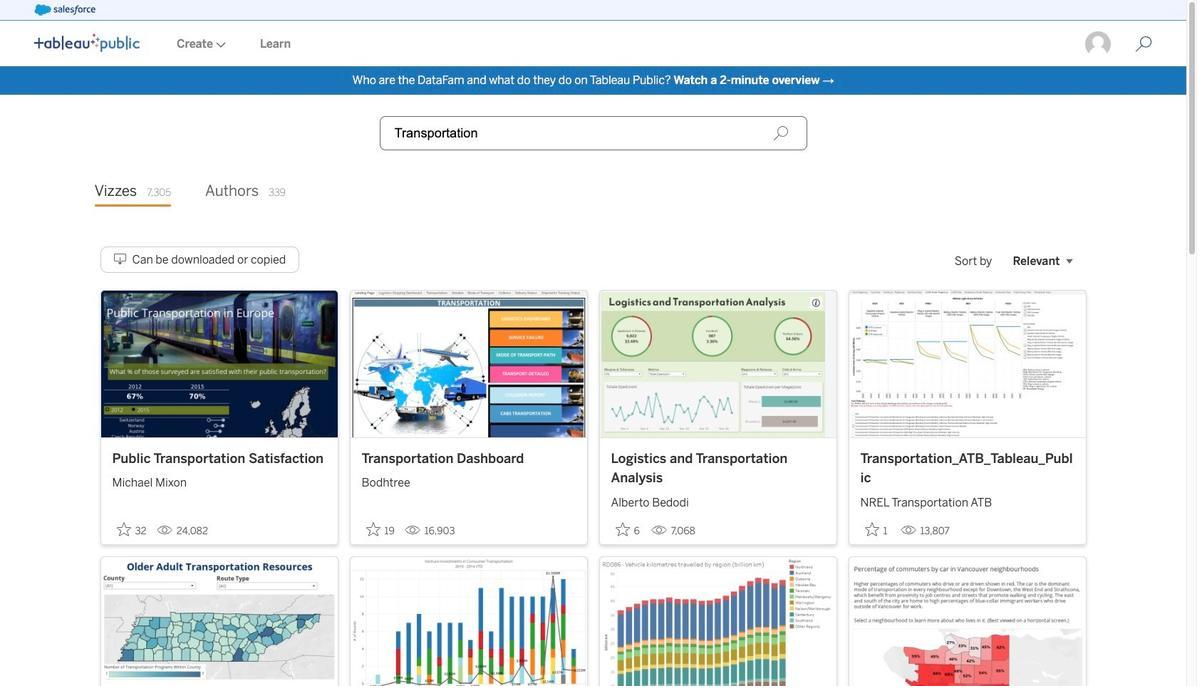 Task type: vqa. For each thing, say whether or not it's contained in the screenshot.
736
no



Task type: locate. For each thing, give the bounding box(es) containing it.
gary.orlando image
[[1084, 30, 1113, 58]]

3 add favorite image from the left
[[865, 522, 879, 537]]

2 add favorite image from the left
[[616, 522, 630, 537]]

workbook thumbnail image
[[101, 291, 338, 438], [350, 291, 587, 438], [600, 291, 837, 438], [849, 291, 1086, 438], [101, 557, 338, 687], [350, 557, 587, 687], [600, 557, 837, 687], [849, 557, 1086, 687]]

add favorite image
[[117, 522, 131, 537]]

add favorite image
[[366, 522, 380, 537], [616, 522, 630, 537], [865, 522, 879, 537]]

1 horizontal spatial add favorite image
[[616, 522, 630, 537]]

4 add favorite button from the left
[[861, 518, 895, 542]]

Add Favorite button
[[112, 518, 151, 542], [362, 518, 399, 542], [611, 518, 646, 542], [861, 518, 895, 542]]

3 add favorite button from the left
[[611, 518, 646, 542]]

add favorite image for second add favorite button from right
[[616, 522, 630, 537]]

1 add favorite button from the left
[[112, 518, 151, 542]]

logo image
[[34, 34, 140, 52]]

0 horizontal spatial add favorite image
[[366, 522, 380, 537]]

2 horizontal spatial add favorite image
[[865, 522, 879, 537]]

Search input field
[[380, 116, 807, 150]]

1 add favorite image from the left
[[366, 522, 380, 537]]



Task type: describe. For each thing, give the bounding box(es) containing it.
create image
[[213, 42, 226, 48]]

salesforce logo image
[[34, 4, 95, 16]]

go to search image
[[1119, 36, 1170, 53]]

add favorite image for third add favorite button from right
[[366, 522, 380, 537]]

search image
[[773, 125, 789, 141]]

add favorite image for fourth add favorite button from left
[[865, 522, 879, 537]]

2 add favorite button from the left
[[362, 518, 399, 542]]



